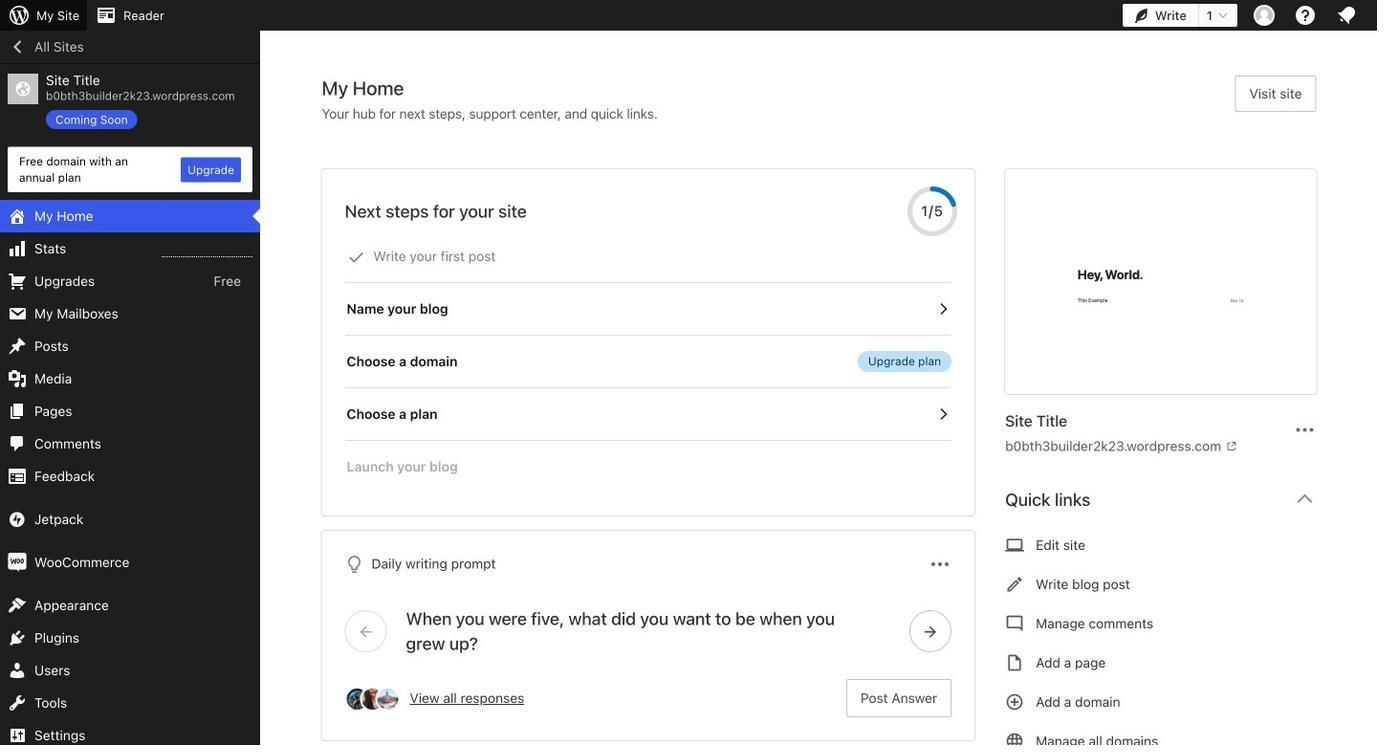 Task type: locate. For each thing, give the bounding box(es) containing it.
1 answered users image from the left
[[345, 687, 370, 712]]

1 task enabled image from the top
[[935, 300, 952, 318]]

main content
[[322, 76, 1332, 745]]

task enabled image
[[935, 300, 952, 318], [935, 406, 952, 423]]

toggle menu image
[[929, 553, 952, 576]]

help image
[[1294, 4, 1317, 27]]

insert_drive_file image
[[1006, 651, 1025, 674]]

show next prompt image
[[922, 623, 940, 640]]

my profile image
[[1254, 5, 1275, 26]]

img image
[[8, 510, 27, 529], [8, 553, 27, 572]]

0 vertical spatial img image
[[8, 510, 27, 529]]

0 vertical spatial task enabled image
[[935, 300, 952, 318]]

mode_comment image
[[1006, 612, 1025, 635]]

2 task enabled image from the top
[[935, 406, 952, 423]]

answered users image
[[345, 687, 370, 712], [360, 687, 385, 712], [375, 687, 400, 712]]

1 vertical spatial task enabled image
[[935, 406, 952, 423]]

progress bar
[[908, 187, 958, 236]]

1 vertical spatial img image
[[8, 553, 27, 572]]

show previous prompt image
[[357, 623, 375, 640]]

launchpad checklist element
[[345, 231, 952, 493]]



Task type: describe. For each thing, give the bounding box(es) containing it.
3 answered users image from the left
[[375, 687, 400, 712]]

2 img image from the top
[[8, 553, 27, 572]]

manage your notifications image
[[1335, 4, 1358, 27]]

more options for site site title image
[[1294, 419, 1317, 441]]

2 answered users image from the left
[[360, 687, 385, 712]]

1 img image from the top
[[8, 510, 27, 529]]

edit image
[[1006, 573, 1025, 596]]

laptop image
[[1006, 534, 1025, 557]]

task complete image
[[348, 249, 365, 266]]

highest hourly views 0 image
[[162, 245, 253, 257]]



Task type: vqa. For each thing, say whether or not it's contained in the screenshot.
closed IMAGE
no



